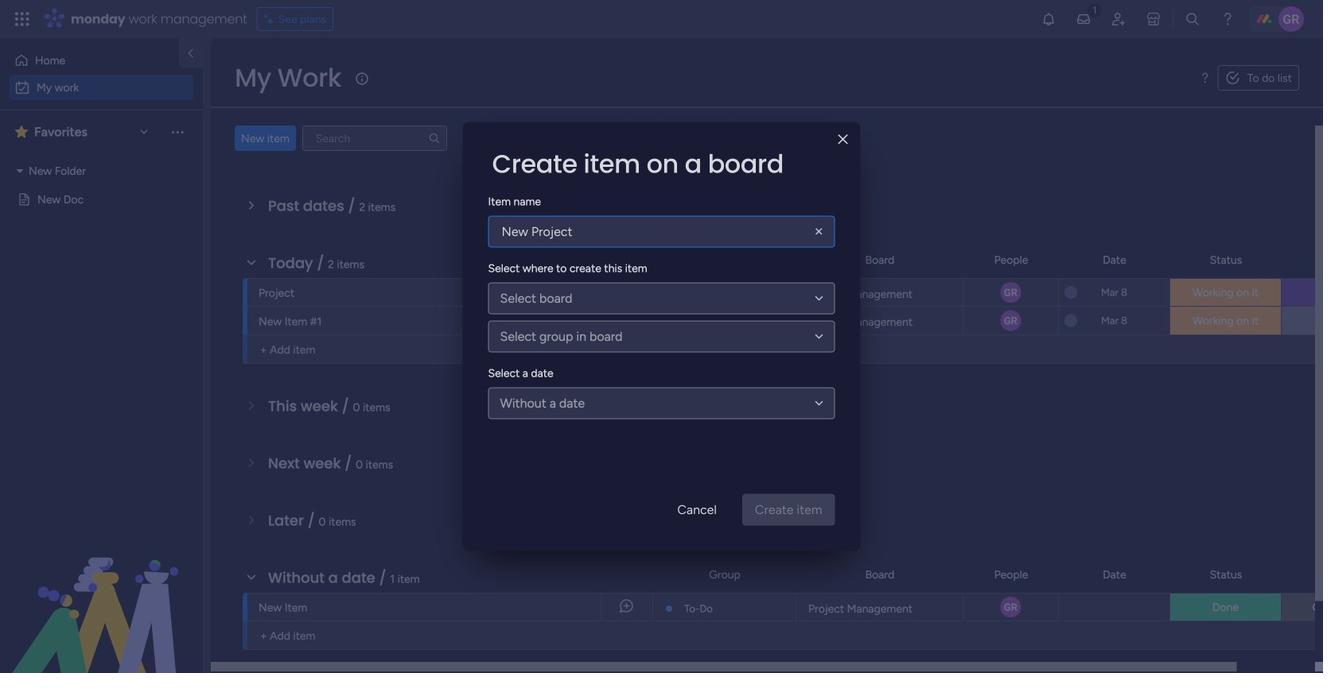 Task type: describe. For each thing, give the bounding box(es) containing it.
lottie animation element
[[0, 513, 203, 674]]

select product image
[[14, 11, 30, 27]]

1 image
[[1088, 1, 1102, 19]]

2 option from the top
[[10, 75, 193, 100]]

invite members image
[[1111, 11, 1127, 27]]

Filter dashboard by text search field
[[302, 126, 447, 151]]

search everything image
[[1185, 11, 1201, 27]]

help image
[[1220, 11, 1236, 27]]

lottie animation image
[[0, 513, 203, 674]]

public board image
[[17, 192, 32, 207]]

monday marketplace image
[[1146, 11, 1162, 27]]



Task type: locate. For each thing, give the bounding box(es) containing it.
see plans image
[[264, 10, 278, 28]]

For example, project proposal text field
[[488, 216, 835, 248]]

0 vertical spatial option
[[10, 48, 169, 73]]

close image
[[838, 134, 848, 145]]

list box
[[0, 154, 203, 309]]

caret down image
[[17, 165, 23, 177]]

option
[[10, 48, 169, 73], [10, 75, 193, 100]]

greg robinson image
[[1279, 6, 1304, 32]]

update feed image
[[1076, 11, 1092, 27]]

notifications image
[[1041, 11, 1057, 27]]

1 option from the top
[[10, 48, 169, 73]]

v2 star 2 image
[[15, 123, 28, 142]]

search image
[[428, 132, 441, 145]]

None search field
[[302, 126, 447, 151]]

1 vertical spatial option
[[10, 75, 193, 100]]



Task type: vqa. For each thing, say whether or not it's contained in the screenshot.
first earliest
no



